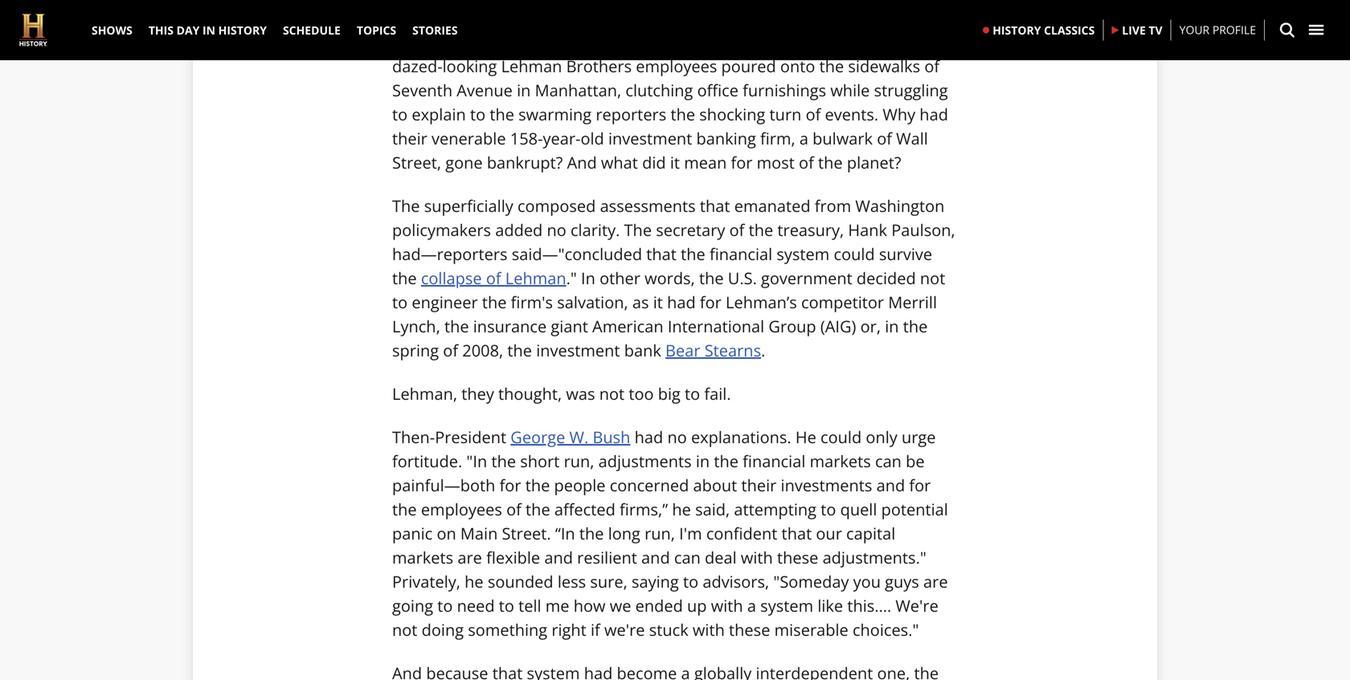 Task type: describe. For each thing, give the bounding box(es) containing it.
0 horizontal spatial that
[[646, 243, 677, 265]]

brothers
[[566, 55, 632, 77]]

if
[[591, 619, 600, 641]]

in inside ." in other words, the u.s. government decided not to engineer the firm's salvation, as it had for lehman's competitor merrill lynch, the insurance giant american international group (aig) or, in the spring of 2008, the investment bank
[[885, 315, 899, 337]]

firms,"
[[620, 499, 668, 521]]

had no explanations. he could only urge fortitude. "in the short run, adjustments in the financial markets can be painful—both for the people concerned about their investments and for the employees of the affected firms," he said, attempting to quell potential panic on main street. "in the long run, i'm confident that our capital markets are flexible and resilient and can deal with these adjustments." privately, he sounded less sure, saying to advisors, "someday you guys are going to need to tell me how we ended up with a system like this.… we're not doing something right if we're stuck with these miserable choices."
[[392, 426, 948, 641]]

insurance
[[473, 315, 547, 337]]

mean
[[684, 151, 727, 173]]

wall
[[896, 127, 928, 149]]

tv
[[1149, 22, 1163, 38]]

tell
[[518, 595, 541, 617]]

view.
[[917, 7, 955, 29]]

the left the u.s.
[[699, 267, 724, 289]]

firm,
[[760, 127, 795, 149]]

people
[[554, 474, 606, 497]]

george
[[511, 426, 565, 448]]

explain
[[412, 103, 466, 125]]

of right the collapse
[[486, 267, 501, 289]]

firm's
[[511, 291, 553, 313]]

president
[[435, 426, 506, 448]]

was
[[566, 383, 595, 405]]

up
[[687, 595, 707, 617]]

0 vertical spatial are
[[458, 547, 482, 569]]

to down seventh
[[392, 103, 408, 125]]

engineer
[[412, 291, 478, 313]]

urge
[[902, 426, 936, 448]]

of inside the superficially composed assessments that emanated from washington policymakers added no clarity. the secretary of the treasury, hank paulson, had—reporters said—"concluded that the financial system could survive the
[[729, 219, 744, 241]]

in mid-september catastrophe erupted, dramatically and in full public view. financial news became front-page, top-of-the-hour news, as hundreds of dazed-looking lehman brothers employees poured onto the sidewalks of seventh avenue in manhattan, clutching office furnishings while struggling to explain to the swarming reporters the shocking turn of events. why had their venerable 158-year-old investment banking firm, a bulwark of wall street, gone bankrupt? and what did it mean for most of the planet?
[[392, 7, 955, 173]]

of-
[[686, 31, 707, 53]]

added
[[495, 219, 543, 241]]

0 vertical spatial with
[[741, 547, 773, 569]]

and
[[567, 151, 597, 173]]

sure,
[[590, 571, 627, 593]]

bulwark
[[813, 127, 873, 149]]

0 vertical spatial run,
[[564, 450, 594, 472]]

the down merrill
[[903, 315, 928, 337]]

in right 'avenue'
[[517, 79, 531, 101]]

furnishings
[[743, 79, 826, 101]]

for down be
[[909, 474, 931, 497]]

for inside in mid-september catastrophe erupted, dramatically and in full public view. financial news became front-page, top-of-the-hour news, as hundreds of dazed-looking lehman brothers employees poured onto the sidewalks of seventh avenue in manhattan, clutching office furnishings while struggling to explain to the swarming reporters the shocking turn of events. why had their venerable 158-year-old investment banking firm, a bulwark of wall street, gone bankrupt? and what did it mean for most of the planet?
[[731, 151, 753, 173]]

the up the street.
[[526, 499, 550, 521]]

they
[[461, 383, 494, 405]]

he
[[796, 426, 816, 448]]

of right turn
[[806, 103, 821, 125]]

while
[[830, 79, 870, 101]]

0 horizontal spatial can
[[674, 547, 701, 569]]

adjustments."
[[823, 547, 926, 569]]

erupted,
[[625, 7, 689, 29]]

bear stearns link
[[665, 339, 761, 362]]

profile
[[1213, 22, 1256, 37]]

schedule
[[283, 23, 341, 38]]

mid-
[[411, 7, 445, 29]]

could inside had no explanations. he could only urge fortitude. "in the short run, adjustments in the financial markets can be painful—both for the people concerned about their investments and for the employees of the affected firms," he said, attempting to quell potential panic on main street. "in the long run, i'm confident that our capital markets are flexible and resilient and can deal with these adjustments." privately, he sounded less sure, saying to advisors, "someday you guys are going to need to tell me how we ended up with a system like this.… we're not doing something right if we're stuck with these miserable choices."
[[821, 426, 862, 448]]

the down short
[[525, 474, 550, 497]]

fail.
[[704, 383, 731, 405]]

your
[[1179, 22, 1210, 37]]

2008,
[[462, 339, 503, 362]]

in inside had no explanations. he could only urge fortitude. "in the short run, adjustments in the financial markets can be painful—both for the people concerned about their investments and for the employees of the affected firms," he said, attempting to quell potential panic on main street. "in the long run, i'm confident that our capital markets are flexible and resilient and can deal with these adjustments." privately, he sounded less sure, saying to advisors, "someday you guys are going to need to tell me how we ended up with a system like this.… we're not doing something right if we're stuck with these miserable choices."
[[696, 450, 710, 472]]

not inside ." in other words, the u.s. government decided not to engineer the firm's salvation, as it had for lehman's competitor merrill lynch, the insurance giant american international group (aig) or, in the spring of 2008, the investment bank
[[920, 267, 945, 289]]

full
[[840, 7, 864, 29]]

be
[[906, 450, 925, 472]]

open menu image
[[1308, 22, 1324, 38]]

the up "panic"
[[392, 499, 417, 521]]

guys
[[885, 571, 919, 593]]

ended
[[635, 595, 683, 617]]

their inside in mid-september catastrophe erupted, dramatically and in full public view. financial news became front-page, top-of-the-hour news, as hundreds of dazed-looking lehman brothers employees poured onto the sidewalks of seventh avenue in manhattan, clutching office furnishings while struggling to explain to the swarming reporters the shocking turn of events. why had their venerable 158-year-old investment banking firm, a bulwark of wall street, gone bankrupt? and what did it mean for most of the planet?
[[392, 127, 427, 149]]

long
[[608, 523, 640, 545]]

group
[[769, 315, 816, 337]]

street,
[[392, 151, 441, 173]]

history classics link
[[975, 8, 1103, 52]]

other
[[600, 267, 640, 289]]

1 vertical spatial with
[[711, 595, 743, 617]]

lehman, they thought, was not too big to fail.
[[392, 383, 731, 405]]

for inside ." in other words, the u.s. government decided not to engineer the firm's salvation, as it had for lehman's competitor merrill lynch, the insurance giant american international group (aig) or, in the spring of 2008, the investment bank
[[700, 291, 722, 313]]

became
[[505, 31, 565, 53]]

1 horizontal spatial run,
[[645, 523, 675, 545]]

government
[[761, 267, 852, 289]]

your profile
[[1179, 22, 1256, 37]]

survive
[[879, 243, 932, 265]]

the left the collapse
[[392, 267, 417, 289]]

looking
[[443, 55, 497, 77]]

then-president george w. bush
[[392, 426, 630, 448]]

the down the insurance
[[507, 339, 532, 362]]

in left full
[[822, 7, 836, 29]]

the up about
[[714, 450, 739, 472]]

policymakers
[[392, 219, 491, 241]]

saying
[[632, 571, 679, 593]]

of inside had no explanations. he could only urge fortitude. "in the short run, adjustments in the financial markets can be painful—both for the people concerned about their investments and for the employees of the affected firms," he said, attempting to quell potential panic on main street. "in the long run, i'm confident that our capital markets are flexible and resilient and can deal with these adjustments." privately, he sounded less sure, saying to advisors, "someday you guys are going to need to tell me how we ended up with a system like this.… we're not doing something right if we're stuck with these miserable choices."
[[506, 499, 521, 521]]

american
[[592, 315, 664, 337]]

front-
[[569, 31, 611, 53]]

bear stearns .
[[665, 339, 765, 362]]

live tv link
[[1104, 8, 1171, 52]]

old
[[581, 127, 604, 149]]

clutching
[[626, 79, 693, 101]]

their inside had no explanations. he could only urge fortitude. "in the short run, adjustments in the financial markets can be painful—both for the people concerned about their investments and for the employees of the affected firms," he said, attempting to quell potential panic on main street. "in the long run, i'm confident that our capital markets are flexible and resilient and can deal with these adjustments." privately, he sounded less sure, saying to advisors, "someday you guys are going to need to tell me how we ended up with a system like this.… we're not doing something right if we're stuck with these miserable choices."
[[741, 474, 777, 497]]

news,
[[777, 31, 820, 53]]

." in other words, the u.s. government decided not to engineer the firm's salvation, as it had for lehman's competitor merrill lynch, the insurance giant american international group (aig) or, in the spring of 2008, the investment bank
[[392, 267, 945, 362]]

0 horizontal spatial these
[[729, 619, 770, 641]]

main
[[460, 523, 498, 545]]

why
[[883, 103, 915, 125]]

and down "in
[[544, 547, 573, 569]]

history classics
[[993, 22, 1095, 38]]

clarity.
[[571, 219, 620, 241]]

and up 'saying'
[[641, 547, 670, 569]]

adjustments
[[598, 450, 692, 472]]

right
[[552, 619, 587, 641]]

financial inside the superficially composed assessments that emanated from washington policymakers added no clarity. the secretary of the treasury, hank paulson, had—reporters said—"concluded that the financial system could survive the
[[710, 243, 772, 265]]

of inside ." in other words, the u.s. government decided not to engineer the firm's salvation, as it had for lehman's competitor merrill lynch, the insurance giant american international group (aig) or, in the spring of 2008, the investment bank
[[443, 339, 458, 362]]

affected
[[554, 499, 615, 521]]

investments
[[781, 474, 872, 497]]

the up while
[[819, 55, 844, 77]]

had inside ." in other words, the u.s. government decided not to engineer the firm's salvation, as it had for lehman's competitor merrill lynch, the insurance giant american international group (aig) or, in the spring of 2008, the investment bank
[[667, 291, 696, 313]]

washington
[[855, 195, 945, 217]]

we
[[610, 595, 631, 617]]

w.
[[569, 426, 588, 448]]

no inside the superficially composed assessments that emanated from washington policymakers added no clarity. the secretary of the treasury, hank paulson, had—reporters said—"concluded that the financial system could survive the
[[547, 219, 566, 241]]

poured
[[721, 55, 776, 77]]

struggling
[[874, 79, 948, 101]]

in inside in mid-september catastrophe erupted, dramatically and in full public view. financial news became front-page, top-of-the-hour news, as hundreds of dazed-looking lehman brothers employees poured onto the sidewalks of seventh avenue in manhattan, clutching office furnishings while struggling to explain to the swarming reporters the shocking turn of events. why had their venerable 158-year-old investment banking firm, a bulwark of wall street, gone bankrupt? and what did it mean for most of the planet?
[[392, 7, 407, 29]]

hundreds
[[845, 31, 917, 53]]

and up potential
[[876, 474, 905, 497]]

0 vertical spatial the
[[392, 195, 420, 217]]

hour
[[737, 31, 772, 53]]

the down then-president george w. bush
[[491, 450, 516, 472]]

the down "secretary"
[[681, 243, 705, 265]]

system inside had no explanations. he could only urge fortitude. "in the short run, adjustments in the financial markets can be painful—both for the people concerned about their investments and for the employees of the affected firms," he said, attempting to quell potential panic on main street. "in the long run, i'm confident that our capital markets are flexible and resilient and can deal with these adjustments." privately, he sounded less sure, saying to advisors, "someday you guys are going to need to tell me how we ended up with a system like this.… we're not doing something right if we're stuck with these miserable choices."
[[760, 595, 813, 617]]

0 horizontal spatial history
[[218, 23, 267, 38]]

a inside had no explanations. he could only urge fortitude. "in the short run, adjustments in the financial markets can be painful—both for the people concerned about their investments and for the employees of the affected firms," he said, attempting to quell potential panic on main street. "in the long run, i'm confident that our capital markets are flexible and resilient and can deal with these adjustments." privately, he sounded less sure, saying to advisors, "someday you guys are going to need to tell me how we ended up with a system like this.… we're not doing something right if we're stuck with these miserable choices."
[[747, 595, 756, 617]]

of up planet?
[[877, 127, 892, 149]]

of right most in the top right of the page
[[799, 151, 814, 173]]

"someday
[[773, 571, 849, 593]]

international
[[668, 315, 764, 337]]

bank
[[624, 339, 661, 362]]

system inside the superficially composed assessments that emanated from washington policymakers added no clarity. the secretary of the treasury, hank paulson, had—reporters said—"concluded that the financial system could survive the
[[777, 243, 830, 265]]

we're
[[604, 619, 645, 641]]

what
[[601, 151, 638, 173]]

sidewalks
[[848, 55, 920, 77]]

that inside had no explanations. he could only urge fortitude. "in the short run, adjustments in the financial markets can be painful—both for the people concerned about their investments and for the employees of the affected firms," he said, attempting to quell potential panic on main street. "in the long run, i'm confident that our capital markets are flexible and resilient and can deal with these adjustments." privately, he sounded less sure, saying to advisors, "someday you guys are going to need to tell me how we ended up with a system like this.… we're not doing something right if we're stuck with these miserable choices."
[[782, 523, 812, 545]]

the down collapse of lehman
[[482, 291, 507, 313]]

employees inside in mid-september catastrophe erupted, dramatically and in full public view. financial news became front-page, top-of-the-hour news, as hundreds of dazed-looking lehman brothers employees poured onto the sidewalks of seventh avenue in manhattan, clutching office furnishings while struggling to explain to the swarming reporters the shocking turn of events. why had their venerable 158-year-old investment banking firm, a bulwark of wall street, gone bankrupt? and what did it mean for most of the planet?
[[636, 55, 717, 77]]

panic
[[392, 523, 433, 545]]



Task type: vqa. For each thing, say whether or not it's contained in the screenshot.
1 within the S 1 E 3 El Chapo Aired               on Nov 23, 2021
no



Task type: locate. For each thing, give the bounding box(es) containing it.
could down hank
[[834, 243, 875, 265]]

the down engineer
[[444, 315, 469, 337]]

1 vertical spatial had
[[667, 291, 696, 313]]

1 vertical spatial not
[[599, 383, 625, 405]]

to left tell
[[499, 595, 514, 617]]

from
[[815, 195, 851, 217]]

to up lynch,
[[392, 291, 408, 313]]

your profile link
[[1179, 21, 1256, 39]]

in right ."
[[581, 267, 595, 289]]

it inside ." in other words, the u.s. government decided not to engineer the firm's salvation, as it had for lehman's competitor merrill lynch, the insurance giant american international group (aig) or, in the spring of 2008, the investment bank
[[653, 291, 663, 313]]

2 horizontal spatial that
[[782, 523, 812, 545]]

are up we're
[[923, 571, 948, 593]]

in right day
[[203, 23, 215, 38]]

0 vertical spatial investment
[[608, 127, 692, 149]]

with down the up
[[693, 619, 725, 641]]

history right day
[[218, 23, 267, 38]]

0 horizontal spatial the
[[392, 195, 420, 217]]

system up government
[[777, 243, 830, 265]]

for up international
[[700, 291, 722, 313]]

and inside in mid-september catastrophe erupted, dramatically and in full public view. financial news became front-page, top-of-the-hour news, as hundreds of dazed-looking lehman brothers employees poured onto the sidewalks of seventh avenue in manhattan, clutching office furnishings while struggling to explain to the swarming reporters the shocking turn of events. why had their venerable 158-year-old investment banking firm, a bulwark of wall street, gone bankrupt? and what did it mean for most of the planet?
[[789, 7, 818, 29]]

events.
[[825, 103, 879, 125]]

he up need
[[465, 571, 484, 593]]

of down view.
[[921, 31, 937, 53]]

as inside in mid-september catastrophe erupted, dramatically and in full public view. financial news became front-page, top-of-the-hour news, as hundreds of dazed-looking lehman brothers employees poured onto the sidewalks of seventh avenue in manhattan, clutching office furnishings while struggling to explain to the swarming reporters the shocking turn of events. why had their venerable 158-year-old investment banking firm, a bulwark of wall street, gone bankrupt? and what did it mean for most of the planet?
[[824, 31, 841, 53]]

collapse
[[421, 267, 482, 289]]

1 horizontal spatial these
[[777, 547, 818, 569]]

1 vertical spatial system
[[760, 595, 813, 617]]

in right "or,"
[[885, 315, 899, 337]]

salvation,
[[557, 291, 628, 313]]

this day in history link
[[140, 0, 275, 60]]

the down assessments
[[624, 219, 652, 241]]

run, down 'firms,"'
[[645, 523, 675, 545]]

treasury,
[[777, 219, 844, 241]]

1 horizontal spatial employees
[[636, 55, 717, 77]]

page,
[[611, 31, 652, 53]]

he up the i'm
[[672, 499, 691, 521]]

of up the street.
[[506, 499, 521, 521]]

could right he on the bottom right of the page
[[821, 426, 862, 448]]

turn
[[770, 103, 802, 125]]

2 vertical spatial had
[[635, 426, 663, 448]]

0 horizontal spatial are
[[458, 547, 482, 569]]

0 horizontal spatial as
[[632, 291, 649, 313]]

hank
[[848, 219, 887, 241]]

painful—both
[[392, 474, 495, 497]]

how
[[574, 595, 606, 617]]

with
[[741, 547, 773, 569], [711, 595, 743, 617], [693, 619, 725, 641]]

composed
[[518, 195, 596, 217]]

2 horizontal spatial in
[[581, 267, 595, 289]]

planet?
[[847, 151, 901, 173]]

0 vertical spatial that
[[700, 195, 730, 217]]

not up merrill
[[920, 267, 945, 289]]

1 horizontal spatial a
[[799, 127, 808, 149]]

1 horizontal spatial their
[[741, 474, 777, 497]]

superficially
[[424, 195, 513, 217]]

capital
[[846, 523, 896, 545]]

it inside in mid-september catastrophe erupted, dramatically and in full public view. financial news became front-page, top-of-the-hour news, as hundreds of dazed-looking lehman brothers employees poured onto the sidewalks of seventh avenue in manhattan, clutching office furnishings while struggling to explain to the swarming reporters the shocking turn of events. why had their venerable 158-year-old investment banking firm, a bulwark of wall street, gone bankrupt? and what did it mean for most of the planet?
[[670, 151, 680, 173]]

choices."
[[853, 619, 919, 641]]

employees inside had no explanations. he could only urge fortitude. "in the short run, adjustments in the financial markets can be painful—both for the people concerned about their investments and for the employees of the affected firms," he said, attempting to quell potential panic on main street. "in the long run, i'm confident that our capital markets are flexible and resilient and can deal with these adjustments." privately, he sounded less sure, saying to advisors, "someday you guys are going to need to tell me how we ended up with a system like this.… we're not doing something right if we're stuck with these miserable choices."
[[421, 499, 502, 521]]

had inside in mid-september catastrophe erupted, dramatically and in full public view. financial news became front-page, top-of-the-hour news, as hundreds of dazed-looking lehman brothers employees poured onto the sidewalks of seventh avenue in manhattan, clutching office furnishings while struggling to explain to the swarming reporters the shocking turn of events. why had their venerable 158-year-old investment banking firm, a bulwark of wall street, gone bankrupt? and what did it mean for most of the planet?
[[920, 103, 948, 125]]

1 vertical spatial that
[[646, 243, 677, 265]]

we're
[[896, 595, 939, 617]]

their up the street,
[[392, 127, 427, 149]]

in inside ." in other words, the u.s. government decided not to engineer the firm's salvation, as it had for lehman's competitor merrill lynch, the insurance giant american international group (aig) or, in the spring of 2008, the investment bank
[[581, 267, 595, 289]]

had up wall
[[920, 103, 948, 125]]

0 vertical spatial lehman
[[501, 55, 562, 77]]

in
[[392, 7, 407, 29], [203, 23, 215, 38], [581, 267, 595, 289]]

1 vertical spatial run,
[[645, 523, 675, 545]]

0 vertical spatial a
[[799, 127, 808, 149]]

0 horizontal spatial their
[[392, 127, 427, 149]]

of up the struggling
[[924, 55, 940, 77]]

dramatically
[[694, 7, 785, 29]]

(aig)
[[820, 315, 856, 337]]

day
[[176, 23, 200, 38]]

1 horizontal spatial markets
[[810, 450, 871, 472]]

0 vertical spatial their
[[392, 127, 427, 149]]

giant
[[551, 315, 588, 337]]

0 vertical spatial had
[[920, 103, 948, 125]]

the
[[392, 195, 420, 217], [624, 219, 652, 241]]

no down composed
[[547, 219, 566, 241]]

markets up privately,
[[392, 547, 453, 569]]

the down bulwark
[[818, 151, 843, 173]]

system down "someday
[[760, 595, 813, 617]]

their up attempting
[[741, 474, 777, 497]]

0 horizontal spatial he
[[465, 571, 484, 593]]

as inside ." in other words, the u.s. government decided not to engineer the firm's salvation, as it had for lehman's competitor merrill lynch, the insurance giant american international group (aig) or, in the spring of 2008, the investment bank
[[632, 291, 649, 313]]

it right did
[[670, 151, 680, 173]]

to up doing
[[437, 595, 453, 617]]

investment inside ." in other words, the u.s. government decided not to engineer the firm's salvation, as it had for lehman's competitor merrill lynch, the insurance giant american international group (aig) or, in the spring of 2008, the investment bank
[[536, 339, 620, 362]]

the up policymakers
[[392, 195, 420, 217]]

topics link
[[349, 0, 404, 60]]

0 vertical spatial as
[[824, 31, 841, 53]]

1 vertical spatial are
[[923, 571, 948, 593]]

2 vertical spatial not
[[392, 619, 417, 641]]

words,
[[645, 267, 695, 289]]

employees up the on
[[421, 499, 502, 521]]

did
[[642, 151, 666, 173]]

1 vertical spatial he
[[465, 571, 484, 593]]

had inside had no explanations. he could only urge fortitude. "in the short run, adjustments in the financial markets can be painful—both for the people concerned about their investments and for the employees of the affected firms," he said, attempting to quell potential panic on main street. "in the long run, i'm confident that our capital markets are flexible and resilient and can deal with these adjustments." privately, he sounded less sure, saying to advisors, "someday you guys are going to need to tell me how we ended up with a system like this.… we're not doing something right if we're stuck with these miserable choices."
[[635, 426, 663, 448]]

1 vertical spatial these
[[729, 619, 770, 641]]

1 vertical spatial financial
[[743, 450, 806, 472]]

lehman
[[501, 55, 562, 77], [505, 267, 566, 289]]

reporters
[[596, 103, 666, 125]]

1 vertical spatial no
[[667, 426, 687, 448]]

investment up did
[[608, 127, 692, 149]]

investment down giant
[[536, 339, 620, 362]]

big
[[658, 383, 681, 405]]

0 vertical spatial could
[[834, 243, 875, 265]]

to up the up
[[683, 571, 698, 593]]

0 horizontal spatial markets
[[392, 547, 453, 569]]

employees down top-
[[636, 55, 717, 77]]

1 horizontal spatial in
[[392, 7, 407, 29]]

in left mid-
[[392, 7, 407, 29]]

sounded
[[488, 571, 553, 593]]

these down the advisors,
[[729, 619, 770, 641]]

not
[[920, 267, 945, 289], [599, 383, 625, 405], [392, 619, 417, 641]]

as up american
[[632, 291, 649, 313]]

could
[[834, 243, 875, 265], [821, 426, 862, 448]]

run,
[[564, 450, 594, 472], [645, 523, 675, 545]]

of left 2008,
[[443, 339, 458, 362]]

had up adjustments
[[635, 426, 663, 448]]

in up about
[[696, 450, 710, 472]]

financial
[[392, 31, 458, 53]]

the down 'avenue'
[[490, 103, 514, 125]]

these up "someday
[[777, 547, 818, 569]]

1 vertical spatial as
[[632, 291, 649, 313]]

0 horizontal spatial had
[[635, 426, 663, 448]]

short
[[520, 450, 560, 472]]

run, down w.
[[564, 450, 594, 472]]

no inside had no explanations. he could only urge fortitude. "in the short run, adjustments in the financial markets can be painful—both for the people concerned about their investments and for the employees of the affected firms," he said, attempting to quell potential panic on main street. "in the long run, i'm confident that our capital markets are flexible and resilient and can deal with these adjustments." privately, he sounded less sure, saying to advisors, "someday you guys are going to need to tell me how we ended up with a system like this.… we're not doing something right if we're stuck with these miserable choices."
[[667, 426, 687, 448]]

lynch,
[[392, 315, 440, 337]]

are
[[458, 547, 482, 569], [923, 571, 948, 593]]

1 horizontal spatial no
[[667, 426, 687, 448]]

1 vertical spatial their
[[741, 474, 777, 497]]

0 horizontal spatial it
[[653, 291, 663, 313]]

that down attempting
[[782, 523, 812, 545]]

top-
[[656, 31, 686, 53]]

0 vertical spatial not
[[920, 267, 945, 289]]

are down 'main'
[[458, 547, 482, 569]]

can down the i'm
[[674, 547, 701, 569]]

financial down he on the bottom right of the page
[[743, 450, 806, 472]]

catastrophe
[[532, 7, 621, 29]]

stories link
[[404, 0, 466, 60]]

0 vertical spatial employees
[[636, 55, 717, 77]]

1 horizontal spatial it
[[670, 151, 680, 173]]

1 horizontal spatial that
[[700, 195, 730, 217]]

this
[[149, 23, 174, 38]]

lehman up firm's
[[505, 267, 566, 289]]

0 horizontal spatial a
[[747, 595, 756, 617]]

too
[[629, 383, 654, 405]]

0 vertical spatial he
[[672, 499, 691, 521]]

0 vertical spatial these
[[777, 547, 818, 569]]

1 horizontal spatial the
[[624, 219, 652, 241]]

2 vertical spatial with
[[693, 619, 725, 641]]

1 horizontal spatial are
[[923, 571, 948, 593]]

1 vertical spatial employees
[[421, 499, 502, 521]]

1 vertical spatial the
[[624, 219, 652, 241]]

can down only
[[875, 450, 902, 472]]

0 horizontal spatial employees
[[421, 499, 502, 521]]

for down short
[[500, 474, 521, 497]]

"in
[[466, 450, 487, 472]]

that
[[700, 195, 730, 217], [646, 243, 677, 265], [782, 523, 812, 545]]

the-
[[707, 31, 737, 53]]

spring
[[392, 339, 439, 362]]

0 vertical spatial markets
[[810, 450, 871, 472]]

investment inside in mid-september catastrophe erupted, dramatically and in full public view. financial news became front-page, top-of-the-hour news, as hundreds of dazed-looking lehman brothers employees poured onto the sidewalks of seventh avenue in manhattan, clutching office furnishings while struggling to explain to the swarming reporters the shocking turn of events. why had their venerable 158-year-old investment banking firm, a bulwark of wall street, gone bankrupt? and what did it mean for most of the planet?
[[608, 127, 692, 149]]

1 horizontal spatial history
[[993, 22, 1041, 38]]

the down the affected
[[579, 523, 604, 545]]

2 vertical spatial that
[[782, 523, 812, 545]]

no up adjustments
[[667, 426, 687, 448]]

0 vertical spatial can
[[875, 450, 902, 472]]

not down going
[[392, 619, 417, 641]]

a right firm,
[[799, 127, 808, 149]]

that up "secretary"
[[700, 195, 730, 217]]

"in
[[555, 523, 575, 545]]

had
[[920, 103, 948, 125], [667, 291, 696, 313], [635, 426, 663, 448]]

1 vertical spatial can
[[674, 547, 701, 569]]

1 vertical spatial it
[[653, 291, 663, 313]]

0 horizontal spatial not
[[392, 619, 417, 641]]

shows
[[92, 23, 132, 38]]

u.s.
[[728, 267, 757, 289]]

deal
[[705, 547, 737, 569]]

a inside in mid-september catastrophe erupted, dramatically and in full public view. financial news became front-page, top-of-the-hour news, as hundreds of dazed-looking lehman brothers employees poured onto the sidewalks of seventh avenue in manhattan, clutching office furnishings while struggling to explain to the swarming reporters the shocking turn of events. why had their venerable 158-year-old investment banking firm, a bulwark of wall street, gone bankrupt? and what did it mean for most of the planet?
[[799, 127, 808, 149]]

0 vertical spatial system
[[777, 243, 830, 265]]

1 vertical spatial investment
[[536, 339, 620, 362]]

office
[[697, 79, 738, 101]]

their
[[392, 127, 427, 149], [741, 474, 777, 497]]

0 vertical spatial no
[[547, 219, 566, 241]]

markets up investments
[[810, 450, 871, 472]]

1 vertical spatial lehman
[[505, 267, 566, 289]]

had down words,
[[667, 291, 696, 313]]

live
[[1122, 22, 1146, 38]]

."
[[566, 267, 577, 289]]

1 vertical spatial could
[[821, 426, 862, 448]]

1 horizontal spatial can
[[875, 450, 902, 472]]

said,
[[695, 499, 730, 521]]

history logo image
[[19, 14, 47, 46]]

2 horizontal spatial not
[[920, 267, 945, 289]]

bear
[[665, 339, 700, 362]]

0 horizontal spatial no
[[547, 219, 566, 241]]

to inside ." in other words, the u.s. government decided not to engineer the firm's salvation, as it had for lehman's competitor merrill lynch, the insurance giant american international group (aig) or, in the spring of 2008, the investment bank
[[392, 291, 408, 313]]

1 vertical spatial markets
[[392, 547, 453, 569]]

1 horizontal spatial he
[[672, 499, 691, 521]]

financial inside had no explanations. he could only urge fortitude. "in the short run, adjustments in the financial markets can be painful—both for the people concerned about their investments and for the employees of the affected firms," he said, attempting to quell potential panic on main street. "in the long run, i'm confident that our capital markets are flexible and resilient and can deal with these adjustments." privately, he sounded less sure, saying to advisors, "someday you guys are going to need to tell me how we ended up with a system like this.… we're not doing something right if we're stuck with these miserable choices."
[[743, 450, 806, 472]]

not left too
[[599, 383, 625, 405]]

not inside had no explanations. he could only urge fortitude. "in the short run, adjustments in the financial markets can be painful—both for the people concerned about their investments and for the employees of the affected firms," he said, attempting to quell potential panic on main street. "in the long run, i'm confident that our capital markets are flexible and resilient and can deal with these adjustments." privately, he sounded less sure, saying to advisors, "someday you guys are going to need to tell me how we ended up with a system like this.… we're not doing something right if we're stuck with these miserable choices."
[[392, 619, 417, 641]]

could inside the superficially composed assessments that emanated from washington policymakers added no clarity. the secretary of the treasury, hank paulson, had—reporters said—"concluded that the financial system could survive the
[[834, 243, 875, 265]]

the down clutching
[[671, 103, 695, 125]]

to right big
[[685, 383, 700, 405]]

financial up the u.s.
[[710, 243, 772, 265]]

as down full
[[824, 31, 841, 53]]

it down words,
[[653, 291, 663, 313]]

news
[[462, 31, 501, 53]]

0 vertical spatial it
[[670, 151, 680, 173]]

a down the advisors,
[[747, 595, 756, 617]]

1 horizontal spatial had
[[667, 291, 696, 313]]

emanated
[[734, 195, 811, 217]]

you
[[853, 571, 881, 593]]

158-
[[510, 127, 543, 149]]

0 horizontal spatial run,
[[564, 450, 594, 472]]

1 vertical spatial a
[[747, 595, 756, 617]]

a
[[799, 127, 808, 149], [747, 595, 756, 617]]

with down the advisors,
[[711, 595, 743, 617]]

1 horizontal spatial as
[[824, 31, 841, 53]]

lehman down became on the left top of the page
[[501, 55, 562, 77]]

thought,
[[498, 383, 562, 405]]

1 horizontal spatial not
[[599, 383, 625, 405]]

merrill
[[888, 291, 937, 313]]

of down emanated
[[729, 219, 744, 241]]

on
[[437, 523, 456, 545]]

the down emanated
[[749, 219, 773, 241]]

lehman inside in mid-september catastrophe erupted, dramatically and in full public view. financial news became front-page, top-of-the-hour news, as hundreds of dazed-looking lehman brothers employees poured onto the sidewalks of seventh avenue in manhattan, clutching office furnishings while struggling to explain to the swarming reporters the shocking turn of events. why had their venerable 158-year-old investment banking firm, a bulwark of wall street, gone bankrupt? and what did it mean for most of the planet?
[[501, 55, 562, 77]]

about
[[693, 474, 737, 497]]

0 horizontal spatial in
[[203, 23, 215, 38]]

2 horizontal spatial had
[[920, 103, 948, 125]]

with down confident on the bottom right of page
[[741, 547, 773, 569]]

that up words,
[[646, 243, 677, 265]]

miserable
[[774, 619, 848, 641]]

for down the banking on the top right
[[731, 151, 753, 173]]

competitor
[[801, 291, 884, 313]]

george w. bush link
[[511, 426, 630, 448]]

to up our
[[821, 499, 836, 521]]

to down 'avenue'
[[470, 103, 486, 125]]

and up news,
[[789, 7, 818, 29]]

.
[[761, 339, 765, 362]]

history inside "link"
[[993, 22, 1041, 38]]

manhattan,
[[535, 79, 621, 101]]

0 vertical spatial financial
[[710, 243, 772, 265]]

history left classics
[[993, 22, 1041, 38]]

topics
[[357, 23, 396, 38]]

then-
[[392, 426, 435, 448]]



